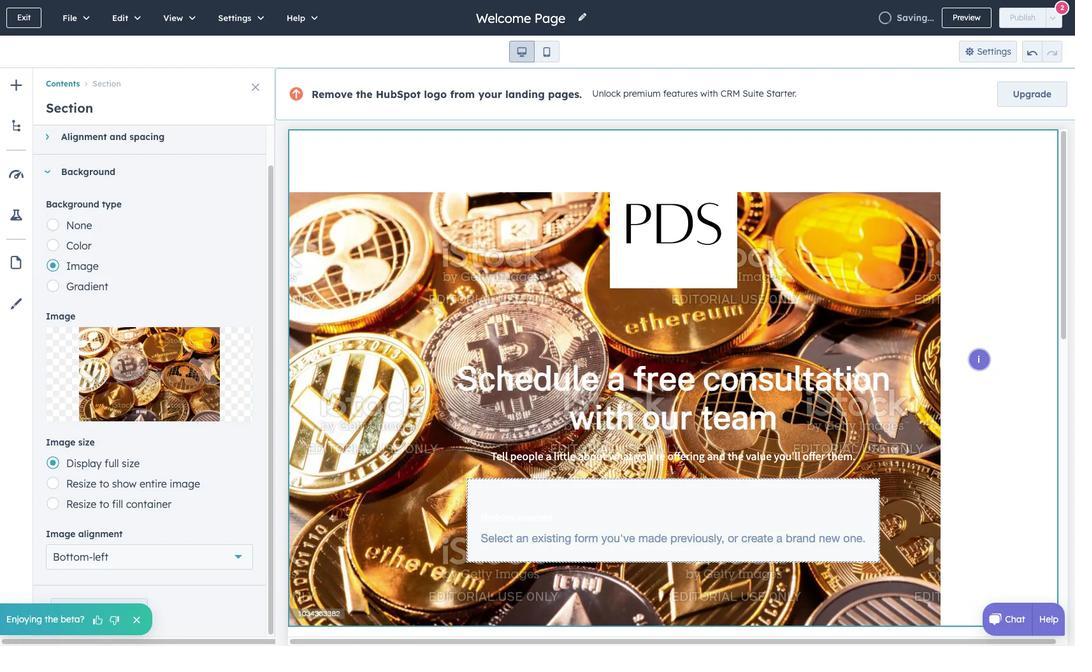 Task type: vqa. For each thing, say whether or not it's contained in the screenshot.
bottommost Background
yes



Task type: describe. For each thing, give the bounding box(es) containing it.
with
[[701, 88, 718, 100]]

your
[[478, 88, 502, 101]]

type
[[102, 199, 122, 210]]

caret image for alignment and spacing
[[46, 133, 49, 141]]

display full size
[[66, 458, 140, 470]]

alignment
[[78, 529, 123, 541]]

2 group from the left
[[1022, 41, 1063, 62]]

hubspot
[[376, 88, 421, 101]]

autosaved
[[887, 12, 934, 24]]

styles
[[107, 606, 132, 618]]

resize for resize to show entire image
[[66, 478, 96, 491]]

color
[[66, 240, 92, 252]]

upgrade
[[1013, 89, 1052, 100]]

enjoying the beta? button
[[0, 604, 152, 636]]

unlock premium features with crm suite starter.
[[592, 88, 797, 100]]

upgrade link
[[997, 82, 1068, 107]]

image down color
[[66, 260, 99, 273]]

replace
[[133, 369, 166, 381]]

1 horizontal spatial settings button
[[959, 41, 1017, 62]]

background type
[[46, 199, 122, 210]]

logo
[[424, 88, 447, 101]]

entire
[[140, 478, 167, 491]]

view button
[[150, 0, 205, 36]]

thumbsup image
[[92, 615, 104, 628]]

exit link
[[6, 8, 42, 28]]

resize to show entire image
[[66, 478, 200, 491]]

all
[[94, 606, 104, 618]]

preview button
[[942, 8, 992, 28]]

and
[[110, 131, 127, 143]]

the for beta?
[[45, 614, 58, 626]]

exit
[[17, 13, 31, 22]]

0 horizontal spatial settings button
[[205, 0, 273, 36]]

help button
[[273, 0, 327, 36]]

reset all styles
[[67, 606, 132, 618]]

bottom-left
[[53, 551, 109, 564]]

file
[[63, 13, 77, 23]]

publish group
[[999, 8, 1063, 28]]

show
[[112, 478, 137, 491]]

resize for resize to fill container
[[66, 498, 96, 511]]

1 horizontal spatial settings
[[977, 46, 1012, 57]]

0 vertical spatial section
[[93, 79, 121, 89]]

crm
[[721, 88, 740, 100]]

unlock
[[592, 88, 621, 100]]

caret image for background
[[43, 171, 51, 174]]

image up display
[[46, 437, 76, 449]]

spacing
[[130, 131, 165, 143]]

close image
[[252, 83, 259, 91]]

remove the hubspot logo from your landing pages.
[[312, 88, 582, 101]]

size inside 'element'
[[122, 458, 140, 470]]

image size element
[[46, 453, 253, 514]]

edit button
[[99, 0, 150, 36]]

contents button
[[46, 79, 80, 89]]



Task type: locate. For each thing, give the bounding box(es) containing it.
to left fill
[[99, 498, 109, 511]]

0 vertical spatial help
[[287, 13, 305, 23]]

help inside "button"
[[287, 13, 305, 23]]

contents
[[46, 79, 80, 89]]

navigation
[[33, 68, 275, 91]]

gradient
[[66, 280, 108, 293]]

settings button
[[205, 0, 273, 36], [959, 41, 1017, 62]]

navigation containing contents
[[33, 68, 275, 91]]

chat
[[1005, 614, 1025, 626]]

size right full
[[122, 458, 140, 470]]

help
[[287, 13, 305, 23], [1039, 614, 1059, 626]]

group
[[509, 41, 560, 62], [1022, 41, 1063, 62]]

2
[[1061, 3, 1064, 12]]

caret image left the alignment
[[46, 133, 49, 141]]

alignment
[[61, 131, 107, 143]]

1 group from the left
[[509, 41, 560, 62]]

0 horizontal spatial size
[[78, 437, 95, 449]]

settings down preview button
[[977, 46, 1012, 57]]

0 vertical spatial background
[[61, 166, 115, 178]]

bottom-left button
[[46, 545, 253, 570]]

background button
[[33, 155, 253, 189]]

thumbsdown image
[[109, 615, 120, 628]]

section right contents button
[[93, 79, 121, 89]]

starter.
[[766, 88, 797, 100]]

file button
[[49, 0, 99, 36]]

settings right view button
[[218, 13, 252, 23]]

0 vertical spatial settings
[[218, 13, 252, 23]]

full
[[105, 458, 119, 470]]

0 vertical spatial caret image
[[46, 133, 49, 141]]

1 vertical spatial settings button
[[959, 41, 1017, 62]]

publish
[[1010, 13, 1036, 22]]

section down contents button
[[46, 100, 93, 116]]

pages.
[[548, 88, 582, 101]]

1 vertical spatial resize
[[66, 498, 96, 511]]

background up none
[[46, 199, 99, 210]]

0 vertical spatial settings button
[[205, 0, 273, 36]]

1 horizontal spatial help
[[1039, 614, 1059, 626]]

1 horizontal spatial size
[[122, 458, 140, 470]]

image size
[[46, 437, 95, 449]]

bottom-
[[53, 551, 93, 564]]

group down "publish" group
[[1022, 41, 1063, 62]]

caret image
[[46, 133, 49, 141], [43, 171, 51, 174]]

1 to from the top
[[99, 478, 109, 491]]

size up display
[[78, 437, 95, 449]]

0 vertical spatial size
[[78, 437, 95, 449]]

replace button
[[46, 327, 253, 423]]

the inside button
[[45, 614, 58, 626]]

caret image inside background dropdown button
[[43, 171, 51, 174]]

the left beta?
[[45, 614, 58, 626]]

display
[[66, 458, 102, 470]]

autosaved button
[[887, 10, 934, 25]]

beta?
[[61, 614, 84, 626]]

the right 'remove'
[[356, 88, 373, 101]]

resize
[[66, 478, 96, 491], [66, 498, 96, 511]]

1 vertical spatial to
[[99, 498, 109, 511]]

alignment and spacing button
[[33, 120, 253, 154]]

features
[[663, 88, 698, 100]]

background for background
[[61, 166, 115, 178]]

background inside dropdown button
[[61, 166, 115, 178]]

2 to from the top
[[99, 498, 109, 511]]

resize down display
[[66, 478, 96, 491]]

background up background type
[[61, 166, 115, 178]]

background for background type
[[46, 199, 99, 210]]

section
[[93, 79, 121, 89], [46, 100, 93, 116]]

caret image inside alignment and spacing dropdown button
[[46, 133, 49, 141]]

reset
[[67, 606, 91, 618]]

image
[[170, 478, 200, 491]]

enjoying the beta?
[[6, 614, 84, 626]]

to
[[99, 478, 109, 491], [99, 498, 109, 511]]

1 resize from the top
[[66, 478, 96, 491]]

enjoying
[[6, 614, 42, 626]]

preview
[[953, 13, 981, 22]]

1 horizontal spatial group
[[1022, 41, 1063, 62]]

the
[[356, 88, 373, 101], [45, 614, 58, 626]]

caret image up background type
[[43, 171, 51, 174]]

alignment and spacing
[[61, 131, 165, 143]]

to for fill
[[99, 498, 109, 511]]

0 horizontal spatial help
[[287, 13, 305, 23]]

0 horizontal spatial the
[[45, 614, 58, 626]]

premium
[[623, 88, 661, 100]]

size
[[78, 437, 95, 449], [122, 458, 140, 470]]

edit
[[112, 13, 128, 23]]

0 vertical spatial the
[[356, 88, 373, 101]]

image alignment
[[46, 529, 123, 541]]

1 vertical spatial section
[[46, 100, 93, 116]]

1 vertical spatial size
[[122, 458, 140, 470]]

0 horizontal spatial settings
[[218, 13, 252, 23]]

resize to fill container
[[66, 498, 172, 511]]

none
[[66, 219, 92, 232]]

1 horizontal spatial the
[[356, 88, 373, 101]]

1 vertical spatial the
[[45, 614, 58, 626]]

group up landing
[[509, 41, 560, 62]]

to for show
[[99, 478, 109, 491]]

settings
[[218, 13, 252, 23], [977, 46, 1012, 57]]

2 resize from the top
[[66, 498, 96, 511]]

fill
[[112, 498, 123, 511]]

reset all styles button
[[51, 599, 148, 625]]

from
[[450, 88, 475, 101]]

0 vertical spatial resize
[[66, 478, 96, 491]]

left
[[93, 551, 109, 564]]

1 vertical spatial settings
[[977, 46, 1012, 57]]

background
[[61, 166, 115, 178], [46, 199, 99, 210]]

image
[[66, 260, 99, 273], [46, 311, 76, 323], [46, 437, 76, 449], [46, 529, 76, 541]]

container
[[126, 498, 172, 511]]

0 horizontal spatial group
[[509, 41, 560, 62]]

resize up image alignment
[[66, 498, 96, 511]]

image down gradient
[[46, 311, 76, 323]]

view
[[163, 13, 183, 23]]

landing
[[506, 88, 545, 101]]

1 vertical spatial help
[[1039, 614, 1059, 626]]

None field
[[475, 9, 570, 26]]

publish button
[[999, 8, 1047, 28]]

image up bottom- on the left bottom of page
[[46, 529, 76, 541]]

1 vertical spatial caret image
[[43, 171, 51, 174]]

the for hubspot
[[356, 88, 373, 101]]

suite
[[743, 88, 764, 100]]

1 vertical spatial background
[[46, 199, 99, 210]]

to left show
[[99, 478, 109, 491]]

remove
[[312, 88, 353, 101]]

section button
[[80, 79, 121, 89]]

0 vertical spatial to
[[99, 478, 109, 491]]



